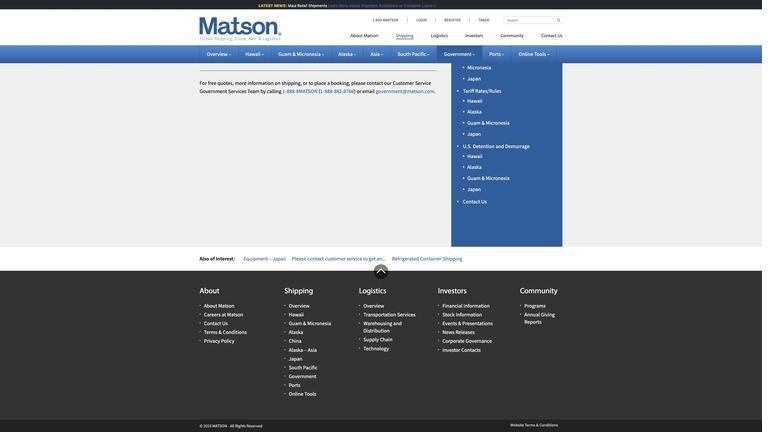 Task type: vqa. For each thing, say whether or not it's contained in the screenshot.
Conditions
yes



Task type: locate. For each thing, give the bounding box(es) containing it.
matson
[[364, 34, 379, 38], [219, 303, 235, 309], [227, 311, 243, 318]]

south pacific link down 'shipping' link
[[398, 51, 430, 57]]

government link down the alaska – asia link
[[289, 373, 317, 380]]

alaska – asia link
[[289, 347, 317, 353]]

0 horizontal spatial south
[[289, 364, 302, 371]]

0 vertical spatial tools
[[535, 51, 547, 57]]

8matson
[[297, 88, 318, 95]]

0 vertical spatial government
[[445, 51, 472, 57]]

0 vertical spatial south pacific link
[[398, 51, 430, 57]]

news:
[[271, 3, 284, 8]]

please contact customer service to get an...
[[292, 255, 387, 262]]

– inside overview hawaii guam & micronesia alaska china alaska – asia japan south pacific government ports online tools
[[305, 347, 307, 353]]

0 horizontal spatial shipping
[[285, 288, 313, 296]]

1-888-862-8766 link
[[321, 88, 354, 95]]

©
[[200, 424, 203, 429]]

1 horizontal spatial or
[[357, 88, 362, 95]]

services right transportation
[[398, 311, 416, 318]]

0 vertical spatial conditions
[[223, 329, 247, 336]]

south pacific link down the alaska – asia link
[[289, 364, 318, 371]]

overview inside section
[[493, 9, 514, 16]]

1 horizontal spatial contact us
[[542, 34, 563, 38]]

1 horizontal spatial about matson link
[[351, 31, 388, 43]]

booking,
[[331, 80, 351, 86]]

information
[[464, 303, 490, 309], [456, 311, 483, 318]]

1 vertical spatial and
[[496, 143, 505, 150]]

2 horizontal spatial overview link
[[364, 303, 385, 309]]

about for about matson careers at matson contact us terms & conditions privacy policy
[[204, 303, 218, 309]]

for
[[200, 80, 207, 86]]

0 vertical spatial logistics
[[432, 34, 448, 38]]

888- down a
[[325, 88, 334, 95]]

news releases link
[[443, 329, 475, 336]]

tariff
[[463, 88, 475, 94]]

1 vertical spatial container
[[421, 255, 442, 262]]

interest:
[[216, 255, 235, 262]]

0 horizontal spatial online
[[289, 391, 304, 398]]

contact us
[[542, 34, 563, 38], [463, 198, 487, 205]]

alaska link down tariff
[[468, 109, 482, 115]]

an...
[[377, 255, 387, 262]]

hawaii link up china
[[289, 311, 304, 318]]

or right )
[[357, 88, 362, 95]]

investors down vessel at top
[[466, 34, 484, 38]]

about inside top menu navigation
[[351, 34, 363, 38]]

1 vertical spatial about matson link
[[204, 303, 235, 309]]

south pacific link
[[398, 51, 430, 57], [289, 364, 318, 371]]

alaska down about matson
[[339, 51, 353, 57]]

technology
[[364, 345, 389, 352]]

0 horizontal spatial contact us link
[[204, 320, 228, 327]]

overview for overview transportation services warehousing and distribution supply chain technology
[[364, 303, 385, 309]]

1 horizontal spatial pacific
[[412, 51, 427, 57]]

financial
[[443, 303, 463, 309]]

us inside top menu navigation
[[558, 34, 563, 38]]

1 horizontal spatial online
[[519, 51, 534, 57]]

government link down top menu navigation
[[445, 51, 476, 57]]

section
[[444, 0, 570, 247]]

matson up at
[[219, 303, 235, 309]]

1 vertical spatial ports
[[289, 382, 301, 389]]

privacy policy link
[[204, 338, 235, 345]]

overview inside overview hawaii guam & micronesia alaska china alaska – asia japan south pacific government ports online tools
[[289, 303, 310, 309]]

place
[[315, 80, 326, 86]]

guam
[[279, 51, 292, 57], [468, 53, 481, 60], [468, 120, 481, 126], [468, 175, 481, 182], [289, 320, 302, 327]]

alaska equipment
[[200, 42, 240, 49]]

1 vertical spatial contact
[[463, 198, 481, 205]]

pacific down the alaska – asia link
[[303, 364, 318, 371]]

services down more
[[228, 88, 247, 95]]

2 vertical spatial matson
[[227, 311, 243, 318]]

2 horizontal spatial contact
[[542, 34, 557, 38]]

1 vertical spatial –
[[305, 347, 307, 353]]

contact up email
[[367, 80, 384, 86]]

matson for about matson careers at matson contact us terms & conditions privacy policy
[[219, 303, 235, 309]]

matson for about matson
[[364, 34, 379, 38]]

1 vertical spatial contact us
[[463, 198, 487, 205]]

to left get at left bottom
[[364, 255, 368, 262]]

0 horizontal spatial tools
[[305, 391, 317, 398]]

0 horizontal spatial or
[[303, 80, 308, 86]]

1 horizontal spatial us
[[482, 198, 487, 205]]

2 vertical spatial guam & micronesia
[[468, 175, 510, 182]]

government@matson.com
[[376, 88, 435, 95]]

0 vertical spatial community
[[501, 34, 524, 38]]

1- down learn more about shipment assistance or container loans > link
[[373, 18, 376, 23]]

refrigerated container shipping
[[392, 255, 463, 262]]

to inside for free quotes, more information on shipping, or to place a booking, please contact our customer service government services team by calling
[[309, 80, 314, 86]]

1 horizontal spatial government
[[289, 373, 317, 380]]

investors up financial
[[439, 288, 467, 296]]

rates/rules
[[476, 88, 502, 94]]

0 vertical spatial terms
[[204, 329, 218, 336]]

1 horizontal spatial ports
[[490, 51, 501, 57]]

1 vertical spatial online tools link
[[289, 391, 317, 398]]

overview link
[[207, 51, 231, 57], [289, 303, 310, 309], [364, 303, 385, 309]]

overview for overview hawaii guam & micronesia alaska china alaska – asia japan south pacific government ports online tools
[[289, 303, 310, 309]]

government down 'free'
[[200, 88, 227, 95]]

login
[[417, 18, 427, 23]]

government down top menu navigation
[[445, 51, 472, 57]]

1 vertical spatial matson
[[219, 303, 235, 309]]

reserved
[[247, 424, 263, 429]]

0 horizontal spatial 1-
[[283, 88, 287, 95]]

latest
[[255, 3, 270, 8]]

0 horizontal spatial services
[[228, 88, 247, 95]]

overview
[[493, 9, 514, 16], [207, 51, 228, 57], [289, 303, 310, 309], [364, 303, 385, 309]]

hawaii down tariff
[[468, 97, 483, 104]]

logistics inside "link"
[[432, 34, 448, 38]]

1 vertical spatial or
[[303, 80, 308, 86]]

matson inside top menu navigation
[[364, 34, 379, 38]]

terms right website
[[525, 423, 536, 428]]

hawaii link down vessel at top
[[468, 31, 483, 38]]

corporate
[[443, 338, 465, 345]]

about
[[346, 3, 357, 8], [351, 34, 363, 38], [200, 288, 220, 296], [204, 303, 218, 309]]

0 horizontal spatial contact
[[308, 255, 324, 262]]

online inside overview hawaii guam & micronesia alaska china alaska – asia japan south pacific government ports online tools
[[289, 391, 304, 398]]

1 vertical spatial online
[[289, 391, 304, 398]]

and right "palau,"
[[256, 28, 265, 35]]

0 vertical spatial matson
[[364, 34, 379, 38]]

2 888- from the left
[[325, 88, 334, 95]]

investors inside footer
[[439, 288, 467, 296]]

logistics link
[[423, 31, 457, 43]]

transportation
[[364, 311, 397, 318]]

hawaii
[[200, 14, 215, 21], [468, 31, 483, 38], [246, 51, 261, 57], [468, 97, 483, 104], [468, 153, 483, 160], [289, 311, 304, 318]]

micronesia
[[297, 51, 321, 57], [468, 64, 492, 71], [486, 120, 510, 126], [486, 175, 510, 182], [308, 320, 331, 327]]

south down the alaska – asia link
[[289, 364, 302, 371]]

1 vertical spatial tools
[[305, 391, 317, 398]]

1 vertical spatial community
[[521, 288, 558, 296]]

investors
[[466, 34, 484, 38], [439, 288, 467, 296]]

about matson careers at matson contact us terms & conditions privacy policy
[[204, 303, 247, 345]]

1 horizontal spatial contact
[[367, 80, 384, 86]]

2 horizontal spatial and
[[496, 143, 505, 150]]

community up programs link
[[521, 288, 558, 296]]

south inside overview hawaii guam & micronesia alaska china alaska – asia japan south pacific government ports online tools
[[289, 364, 302, 371]]

hawaii link down u.s.
[[468, 153, 483, 160]]

overview inside the overview transportation services warehousing and distribution supply chain technology
[[364, 303, 385, 309]]

information up stock information link at the right
[[464, 303, 490, 309]]

4matson
[[383, 18, 399, 23]]

south down 'shipping' link
[[398, 51, 411, 57]]

pacific down 'shipping' link
[[412, 51, 427, 57]]

& inside the financial information stock information events & presentations news releases corporate governance investor contacts
[[459, 320, 462, 327]]

1 vertical spatial south
[[289, 364, 302, 371]]

contact right please
[[308, 255, 324, 262]]

0 horizontal spatial logistics
[[359, 288, 387, 296]]

1 vertical spatial terms
[[525, 423, 536, 428]]

terms
[[204, 329, 218, 336], [525, 423, 536, 428]]

0 vertical spatial online tools link
[[519, 51, 550, 57]]

matson right at
[[227, 311, 243, 318]]

1 horizontal spatial south
[[398, 51, 411, 57]]

0 vertical spatial pacific
[[412, 51, 427, 57]]

None search field
[[505, 16, 563, 24]]

japan equipment
[[200, 57, 239, 64]]

1 vertical spatial government link
[[289, 373, 317, 380]]

2 horizontal spatial us
[[558, 34, 563, 38]]

1 horizontal spatial online tools link
[[519, 51, 550, 57]]

japan equipment link
[[200, 57, 239, 64]]

1 horizontal spatial 1-
[[321, 88, 325, 95]]

1 horizontal spatial overview link
[[289, 303, 310, 309]]

service
[[347, 255, 362, 262]]

online
[[519, 51, 534, 57], [289, 391, 304, 398]]

events
[[443, 320, 458, 327]]

1- right calling
[[283, 88, 287, 95]]

1 horizontal spatial container
[[421, 255, 442, 262]]

micronesia link
[[468, 64, 492, 71]]

community down search search box
[[501, 34, 524, 38]]

2 vertical spatial contact
[[204, 320, 221, 327]]

contact
[[367, 80, 384, 86], [308, 255, 324, 262]]

and down transportation services link
[[394, 320, 402, 327]]

about for about matson
[[351, 34, 363, 38]]

overview link for logistics
[[364, 303, 385, 309]]

or up 8matson
[[303, 80, 308, 86]]

information up "events & presentations" 'link'
[[456, 311, 483, 318]]

1 horizontal spatial 888-
[[325, 88, 334, 95]]

0 horizontal spatial asia
[[308, 347, 317, 353]]

shipping
[[396, 34, 414, 38], [443, 255, 463, 262], [285, 288, 313, 296]]

0 vertical spatial contact
[[542, 34, 557, 38]]

japan link
[[468, 75, 481, 82], [468, 131, 481, 137], [468, 186, 481, 193], [289, 356, 303, 362]]

1 horizontal spatial and
[[394, 320, 402, 327]]

hawaii inside overview hawaii guam & micronesia alaska china alaska – asia japan south pacific government ports online tools
[[289, 311, 304, 318]]

888-
[[287, 88, 297, 95], [325, 88, 334, 95]]

section containing equipment overview
[[444, 0, 570, 247]]

0 horizontal spatial us
[[222, 320, 228, 327]]

888- down shipping,
[[287, 88, 297, 95]]

alaska link up china link
[[289, 329, 303, 336]]

u.s. detention and demurrage
[[463, 143, 530, 150]]

0 horizontal spatial 888-
[[287, 88, 297, 95]]

about matson link up careers at matson link
[[204, 303, 235, 309]]

hawaii link for the alaska link below u.s.
[[468, 153, 483, 160]]

investors inside top menu navigation
[[466, 34, 484, 38]]

.
[[435, 88, 436, 95]]

1 vertical spatial information
[[456, 311, 483, 318]]

terms up privacy
[[204, 329, 218, 336]]

news
[[443, 329, 455, 336]]

matson down 800-
[[364, 34, 379, 38]]

2 vertical spatial contact us link
[[204, 320, 228, 327]]

all
[[230, 424, 235, 429]]

1 vertical spatial shipping
[[443, 255, 463, 262]]

relief
[[294, 3, 304, 8]]

on
[[275, 80, 281, 86]]

1 horizontal spatial shipping
[[396, 34, 414, 38]]

862-
[[334, 88, 344, 95]]

1 vertical spatial contact us link
[[463, 198, 487, 205]]

and right detention
[[496, 143, 505, 150]]

demurrage
[[506, 143, 530, 150]]

logistics down backtop image
[[359, 288, 387, 296]]

shipping inside top menu navigation
[[396, 34, 414, 38]]

tariff rates/rules
[[463, 88, 502, 94]]

1 horizontal spatial contact
[[463, 198, 481, 205]]

footer
[[0, 265, 763, 432]]

about for about
[[200, 288, 220, 296]]

us inside 'about matson careers at matson contact us terms & conditions privacy policy'
[[222, 320, 228, 327]]

hawaii equipment link
[[200, 14, 240, 21]]

0 vertical spatial ports
[[490, 51, 501, 57]]

u.s.
[[463, 143, 472, 150]]

0 vertical spatial investors
[[466, 34, 484, 38]]

about inside 'about matson careers at matson contact us terms & conditions privacy policy'
[[204, 303, 218, 309]]

community inside footer
[[521, 288, 558, 296]]

1 horizontal spatial asia
[[371, 51, 380, 57]]

© 2023 matson ‐ all rights reserved
[[200, 424, 263, 429]]

government down the alaska – asia link
[[289, 373, 317, 380]]

0 vertical spatial south
[[398, 51, 411, 57]]

container right refrigerated at bottom right
[[421, 255, 442, 262]]

1-800-4matson link
[[373, 18, 408, 23]]

hawaii up china
[[289, 311, 304, 318]]

backtop image
[[374, 265, 389, 279]]

1 horizontal spatial services
[[398, 311, 416, 318]]

contact inside top menu navigation
[[542, 34, 557, 38]]

hawaii link for the alaska link on top of guam link
[[468, 31, 483, 38]]

1 horizontal spatial ports link
[[490, 51, 505, 57]]

refrigerated container shipping link
[[392, 255, 463, 262]]

hawaii link down guam, micronesia, palau, and kwajalein equipment "link"
[[246, 51, 264, 57]]

pacific inside overview hawaii guam & micronesia alaska china alaska – asia japan south pacific government ports online tools
[[303, 364, 318, 371]]

asia link
[[371, 51, 384, 57]]

0 vertical spatial about matson link
[[351, 31, 388, 43]]

hawaii link for the alaska link below tariff
[[468, 97, 483, 104]]

container
[[400, 3, 418, 8], [421, 255, 442, 262]]

of
[[210, 255, 215, 262]]

our
[[385, 80, 392, 86]]

also of interest:
[[200, 255, 235, 262]]

alaska down tariff
[[468, 109, 482, 115]]

1 horizontal spatial conditions
[[540, 423, 559, 428]]

1 vertical spatial guam & micronesia
[[468, 120, 510, 126]]

or right assistance
[[396, 3, 399, 8]]

0 horizontal spatial contact us
[[463, 198, 487, 205]]

and
[[256, 28, 265, 35], [496, 143, 505, 150], [394, 320, 402, 327]]

alaska up china link
[[289, 329, 303, 336]]

0 vertical spatial us
[[558, 34, 563, 38]]

0 vertical spatial contact us link
[[533, 31, 563, 43]]

guam,
[[200, 28, 214, 35]]

1- down place on the top left of the page
[[321, 88, 325, 95]]

2 horizontal spatial shipping
[[443, 255, 463, 262]]

0 horizontal spatial about matson link
[[204, 303, 235, 309]]

alaska link up guam link
[[468, 42, 482, 49]]

1 vertical spatial asia
[[308, 347, 317, 353]]

stock
[[443, 311, 455, 318]]

about matson link up asia link
[[351, 31, 388, 43]]

china link
[[289, 338, 302, 345]]

container left the loans
[[400, 3, 418, 8]]

guam & micronesia for tariff
[[468, 120, 510, 126]]

1 vertical spatial logistics
[[359, 288, 387, 296]]

guam, micronesia, palau, and kwajalein equipment
[[200, 28, 313, 35]]

contact inside for free quotes, more information on shipping, or to place a booking, please contact our customer service government services team by calling
[[367, 80, 384, 86]]

customer
[[393, 80, 415, 86]]

privacy
[[204, 338, 220, 345]]

to left place on the top left of the page
[[309, 80, 314, 86]]

equipment – japan link
[[244, 255, 286, 262]]

careers
[[204, 311, 221, 318]]

or inside for free quotes, more information on shipping, or to place a booking, please contact our customer service government services team by calling
[[303, 80, 308, 86]]

logistics down register link
[[432, 34, 448, 38]]

equipment
[[468, 9, 492, 16], [216, 14, 240, 21], [288, 28, 313, 35], [215, 42, 240, 49], [214, 57, 239, 64], [244, 255, 268, 262]]

careers at matson link
[[204, 311, 243, 318]]

please
[[352, 80, 366, 86]]

hawaii link down tariff
[[468, 97, 483, 104]]

or
[[396, 3, 399, 8], [303, 80, 308, 86], [357, 88, 362, 95]]

tools inside overview hawaii guam & micronesia alaska china alaska – asia japan south pacific government ports online tools
[[305, 391, 317, 398]]



Task type: describe. For each thing, give the bounding box(es) containing it.
investor
[[443, 347, 461, 353]]

shipping link
[[388, 31, 423, 43]]

government inside overview hawaii guam & micronesia alaska china alaska – asia japan south pacific government ports online tools
[[289, 373, 317, 380]]

stock information link
[[443, 311, 483, 318]]

search image
[[558, 18, 561, 22]]

giving
[[542, 311, 555, 318]]

overview for overview
[[207, 51, 228, 57]]

customer
[[325, 255, 346, 262]]

maui
[[284, 3, 293, 8]]

community inside top menu navigation
[[501, 34, 524, 38]]

more
[[336, 3, 345, 8]]

1 vertical spatial conditions
[[540, 423, 559, 428]]

1-888-8matson ( 1-888-862-8766 ) or email government@matson.com .
[[283, 88, 436, 95]]

financial information stock information events & presentations news releases corporate governance investor contacts
[[443, 303, 493, 353]]

please
[[292, 255, 307, 262]]

alaska up guam link
[[468, 42, 482, 49]]

0 horizontal spatial and
[[256, 28, 265, 35]]

rights
[[235, 424, 246, 429]]

detention
[[473, 143, 495, 150]]

conditions inside 'about matson careers at matson contact us terms & conditions privacy policy'
[[223, 329, 247, 336]]

micronesia,
[[215, 28, 240, 35]]

contact us inside top menu navigation
[[542, 34, 563, 38]]

alaska link down about matson
[[339, 51, 357, 57]]

2 vertical spatial shipping
[[285, 288, 313, 296]]

us inside section
[[482, 198, 487, 205]]

micronesia inside overview hawaii guam & micronesia alaska china alaska – asia japan south pacific government ports online tools
[[308, 320, 331, 327]]

shipments
[[305, 3, 324, 8]]

about matson link for careers at matson link
[[204, 303, 235, 309]]

Search search field
[[505, 16, 563, 24]]

and inside the overview transportation services warehousing and distribution supply chain technology
[[394, 320, 402, 327]]

8766
[[344, 88, 354, 95]]

& inside 'about matson careers at matson contact us terms & conditions privacy policy'
[[219, 329, 222, 336]]

website terms & conditions link
[[511, 423, 559, 428]]

0 horizontal spatial government link
[[289, 373, 317, 380]]

1-800-4matson
[[373, 18, 399, 23]]

supply chain link
[[364, 336, 393, 343]]

distribution
[[364, 328, 390, 334]]

1 horizontal spatial south pacific link
[[398, 51, 430, 57]]

annual giving reports link
[[525, 311, 555, 325]]

1- for 800-
[[373, 18, 376, 23]]

services inside for free quotes, more information on shipping, or to place a booking, please contact our customer service government services team by calling
[[228, 88, 247, 95]]

email
[[363, 88, 375, 95]]

ports inside overview hawaii guam & micronesia alaska china alaska – asia japan south pacific government ports online tools
[[289, 382, 301, 389]]

events & presentations link
[[443, 320, 493, 327]]

1 888- from the left
[[287, 88, 297, 95]]

hawaii down u.s.
[[468, 153, 483, 160]]

assistance
[[376, 3, 395, 8]]

about matson
[[351, 34, 379, 38]]

for free quotes, more information on shipping, or to place a booking, please contact our customer service government services team by calling
[[200, 80, 432, 95]]

presentations
[[463, 320, 493, 327]]

0 vertical spatial guam & micronesia
[[279, 51, 321, 57]]

releases
[[456, 329, 475, 336]]

refrigerated
[[392, 255, 419, 262]]

blue matson logo with ocean, shipping, truck, rail and logistics written beneath it. image
[[200, 17, 282, 41]]

0 horizontal spatial online tools link
[[289, 391, 317, 398]]

programs annual giving reports
[[525, 303, 555, 325]]

0 horizontal spatial –
[[269, 255, 272, 262]]

financial information link
[[443, 303, 490, 309]]

hawaii up guam,
[[200, 14, 215, 21]]

investors link
[[457, 31, 492, 43]]

palau,
[[242, 28, 255, 35]]

guam link
[[468, 53, 481, 60]]

1 vertical spatial ports link
[[289, 382, 301, 389]]

china
[[289, 338, 302, 345]]

team
[[248, 88, 260, 95]]

0 vertical spatial ports link
[[490, 51, 505, 57]]

kwajalein
[[266, 28, 287, 35]]

0 vertical spatial container
[[400, 3, 418, 8]]

annual
[[525, 311, 541, 318]]

government inside for free quotes, more information on shipping, or to place a booking, please contact our customer service government services team by calling
[[200, 88, 227, 95]]

hawaii down guam, micronesia, palau, and kwajalein equipment "link"
[[246, 51, 261, 57]]

japan inside overview hawaii guam & micronesia alaska china alaska – asia japan south pacific government ports online tools
[[289, 356, 303, 362]]

governance
[[466, 338, 492, 345]]

schedules
[[478, 21, 501, 28]]

0 vertical spatial information
[[464, 303, 490, 309]]

2 horizontal spatial government
[[445, 51, 472, 57]]

guam & micronesia for u.s.
[[468, 175, 510, 182]]

equipment overview link
[[468, 9, 514, 16]]

website terms & conditions
[[511, 423, 559, 428]]

2 vertical spatial or
[[357, 88, 362, 95]]

asia inside overview hawaii guam & micronesia alaska china alaska – asia japan south pacific government ports online tools
[[308, 347, 317, 353]]

terms inside 'about matson careers at matson contact us terms & conditions privacy policy'
[[204, 329, 218, 336]]

warehousing and distribution link
[[364, 320, 402, 334]]

quotes,
[[218, 80, 234, 86]]

1 horizontal spatial terms
[[525, 423, 536, 428]]

alaska down guam,
[[200, 42, 214, 49]]

(
[[319, 88, 321, 95]]

0 vertical spatial government link
[[445, 51, 476, 57]]

track
[[479, 18, 490, 23]]

terms & conditions link
[[204, 329, 247, 336]]

800-
[[376, 18, 383, 23]]

1- for 888-
[[283, 88, 287, 95]]

a
[[328, 80, 330, 86]]

1 vertical spatial south pacific link
[[289, 364, 318, 371]]

chain
[[380, 336, 393, 343]]

0 vertical spatial online
[[519, 51, 534, 57]]

technology link
[[364, 345, 389, 352]]

calling
[[267, 88, 282, 95]]

>
[[430, 3, 433, 8]]

logistics inside footer
[[359, 288, 387, 296]]

guam inside overview hawaii guam & micronesia alaska china alaska – asia japan south pacific government ports online tools
[[289, 320, 302, 327]]

shipment
[[358, 3, 374, 8]]

0 vertical spatial asia
[[371, 51, 380, 57]]

)
[[354, 88, 356, 95]]

online tools
[[519, 51, 547, 57]]

overview link for shipping
[[289, 303, 310, 309]]

investor contacts link
[[443, 347, 481, 353]]

transportation services link
[[364, 311, 416, 318]]

equipment overview
[[468, 9, 514, 16]]

hawaii down vessel at top
[[468, 31, 483, 38]]

contact inside 'about matson careers at matson contact us terms & conditions privacy policy'
[[204, 320, 221, 327]]

free
[[208, 80, 217, 86]]

0 horizontal spatial overview link
[[207, 51, 231, 57]]

footer containing about
[[0, 265, 763, 432]]

alaska link down u.s.
[[468, 164, 482, 171]]

& inside overview hawaii guam & micronesia alaska china alaska – asia japan south pacific government ports online tools
[[303, 320, 307, 327]]

reports
[[525, 319, 542, 325]]

services inside the overview transportation services warehousing and distribution supply chain technology
[[398, 311, 416, 318]]

government@matson.com link
[[376, 88, 435, 95]]

loans
[[419, 3, 429, 8]]

service
[[416, 80, 432, 86]]

2 horizontal spatial or
[[396, 3, 399, 8]]

top menu navigation
[[351, 31, 563, 43]]

alaska down u.s.
[[468, 164, 482, 171]]

hawaii equipment
[[200, 14, 240, 21]]

latest news: maui relief shipments learn more about shipment assistance or container loans >
[[255, 3, 433, 8]]

shipping,
[[282, 80, 302, 86]]

about matson link for 'shipping' link
[[351, 31, 388, 43]]

1 vertical spatial to
[[364, 255, 368, 262]]

policy
[[221, 338, 235, 345]]

alaska down china link
[[289, 347, 303, 353]]

programs link
[[525, 303, 546, 309]]

contact inside section
[[463, 198, 481, 205]]

register link
[[436, 18, 470, 23]]

more
[[235, 80, 247, 86]]

1 horizontal spatial contact us link
[[463, 198, 487, 205]]

and inside section
[[496, 143, 505, 150]]

learn more about shipment assistance or container loans > link
[[325, 3, 433, 8]]

1-888-8matson link
[[283, 88, 318, 95]]



